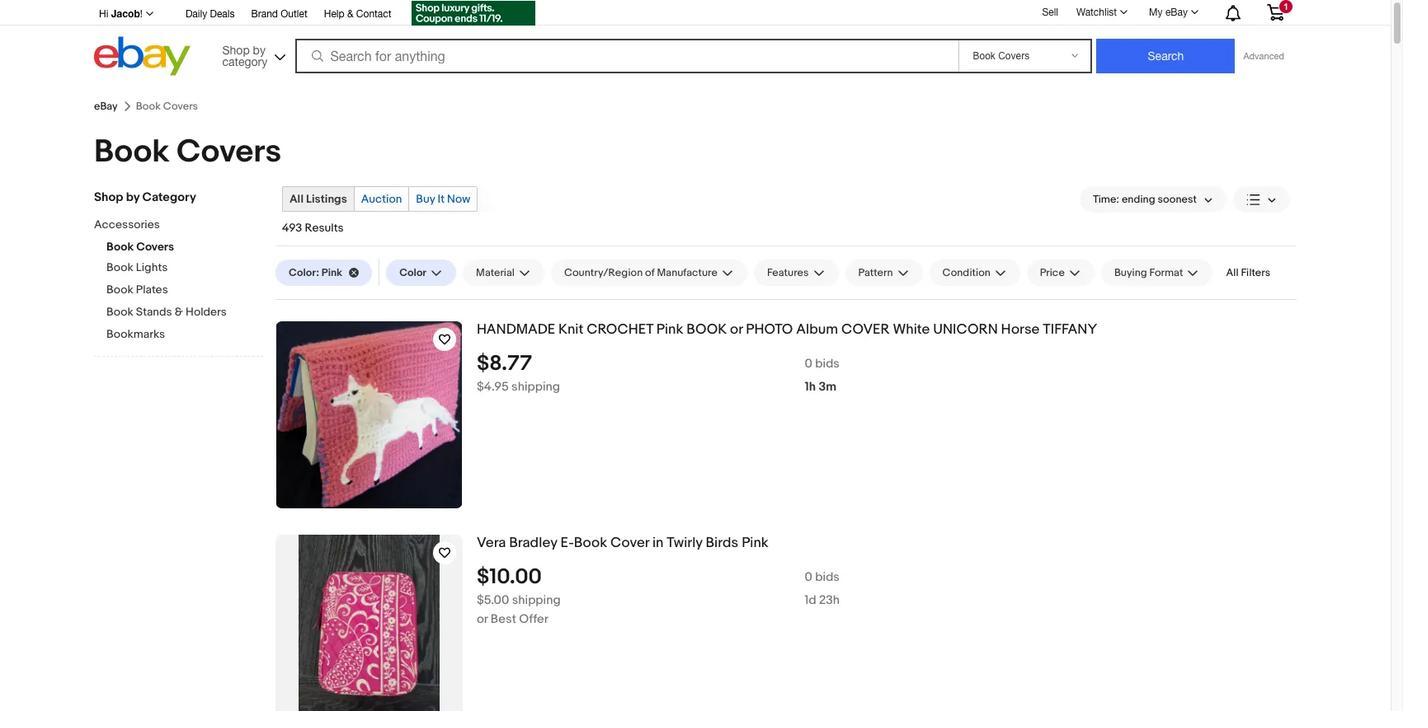 Task type: vqa. For each thing, say whether or not it's contained in the screenshot.
COVERS to the right
yes



Task type: describe. For each thing, give the bounding box(es) containing it.
hi jacob !
[[99, 7, 143, 20]]

493 results
[[282, 221, 344, 235]]

color
[[399, 266, 427, 280]]

handmade knit crochet pink book or photo album cover white unicorn horse tiffany image
[[277, 322, 462, 509]]

lights
[[136, 261, 168, 275]]

get the coupon image
[[411, 1, 535, 26]]

all listings link
[[283, 187, 354, 211]]

buy it now
[[416, 192, 471, 206]]

my ebay
[[1149, 7, 1188, 18]]

vera
[[477, 535, 506, 552]]

buying format button
[[1101, 260, 1213, 286]]

pattern
[[859, 266, 893, 280]]

advanced
[[1244, 51, 1285, 61]]

price button
[[1027, 260, 1095, 286]]

all filters button
[[1220, 260, 1277, 286]]

2 horizontal spatial pink
[[742, 535, 769, 552]]

bookmarks
[[106, 328, 165, 342]]

twirly
[[667, 535, 703, 552]]

1 vertical spatial pink
[[657, 322, 684, 338]]

e-
[[560, 535, 574, 552]]

buying
[[1115, 266, 1147, 280]]

handmade knit crochet pink book or photo album cover white unicorn horse tiffany
[[477, 322, 1098, 338]]

condition
[[943, 266, 991, 280]]

material
[[476, 266, 515, 280]]

stands
[[136, 305, 172, 319]]

filters
[[1241, 266, 1271, 280]]

birds
[[706, 535, 739, 552]]

covers inside accessories book covers book lights book plates book stands & holders bookmarks
[[136, 240, 174, 254]]

accessories book covers book lights book plates book stands & holders bookmarks
[[94, 218, 227, 342]]

Search for anything text field
[[297, 40, 956, 72]]

book lights link
[[106, 261, 263, 276]]

features button
[[754, 260, 839, 286]]

bids for 0 bids $5.00 shipping
[[815, 570, 840, 586]]

color: pink
[[289, 266, 343, 280]]

price
[[1040, 266, 1065, 280]]

plates
[[136, 283, 168, 297]]

pattern button
[[845, 260, 923, 286]]

book
[[687, 322, 727, 338]]

auction
[[361, 192, 402, 206]]

condition button
[[929, 260, 1020, 286]]

accessories
[[94, 218, 160, 232]]

book covers
[[94, 133, 281, 172]]

brand
[[251, 8, 278, 20]]

book up 'bookmarks'
[[106, 305, 133, 319]]

0 horizontal spatial ebay
[[94, 100, 118, 113]]

shop for shop by category
[[94, 190, 123, 205]]

buying format
[[1115, 266, 1183, 280]]

in
[[653, 535, 664, 552]]

horse
[[1001, 322, 1040, 338]]

vera bradley e-book cover in twirly birds pink link
[[477, 535, 1297, 553]]

0 horizontal spatial pink
[[322, 266, 343, 280]]

0 bids $4.95 shipping
[[477, 356, 840, 395]]

1h
[[805, 379, 816, 395]]

handmade knit crochet pink book or photo album cover white unicorn horse tiffany link
[[477, 322, 1297, 339]]

category
[[222, 55, 267, 68]]

book left plates
[[106, 283, 133, 297]]

tiffany
[[1043, 322, 1098, 338]]

buy
[[416, 192, 435, 206]]

1h 3m
[[805, 379, 837, 395]]

cover
[[610, 535, 649, 552]]

all filters
[[1226, 266, 1271, 280]]

$10.00
[[477, 565, 542, 591]]

shop by category button
[[215, 37, 289, 72]]

hi
[[99, 8, 108, 20]]

bradley
[[509, 535, 557, 552]]

& inside accessories book covers book lights book plates book stands & holders bookmarks
[[175, 305, 183, 319]]

help
[[324, 8, 345, 20]]

daily deals link
[[186, 6, 235, 24]]

3m
[[819, 379, 837, 395]]

1
[[1284, 2, 1289, 12]]



Task type: locate. For each thing, give the bounding box(es) containing it.
1 horizontal spatial all
[[1226, 266, 1239, 280]]

1 horizontal spatial pink
[[657, 322, 684, 338]]

book left lights
[[106, 261, 133, 275]]

book plates link
[[106, 283, 263, 299]]

color:
[[289, 266, 319, 280]]

bids
[[815, 356, 840, 372], [815, 570, 840, 586]]

shipping for $5.00
[[512, 593, 561, 609]]

contact
[[356, 8, 391, 20]]

pink right the color:
[[322, 266, 343, 280]]

holders
[[186, 305, 227, 319]]

watchlist
[[1077, 7, 1117, 18]]

1 vertical spatial shipping
[[512, 593, 561, 609]]

best
[[491, 612, 516, 628]]

advanced link
[[1235, 40, 1293, 73]]

or
[[730, 322, 743, 338], [477, 612, 488, 628]]

jacob
[[111, 7, 140, 20]]

!
[[140, 8, 143, 20]]

all up 493
[[290, 192, 304, 206]]

2 vertical spatial pink
[[742, 535, 769, 552]]

or right book
[[730, 322, 743, 338]]

1 vertical spatial bids
[[815, 570, 840, 586]]

bids inside 0 bids $4.95 shipping
[[815, 356, 840, 372]]

0 vertical spatial pink
[[322, 266, 343, 280]]

bids for 0 bids $4.95 shipping
[[815, 356, 840, 372]]

0 vertical spatial by
[[253, 43, 266, 57]]

my
[[1149, 7, 1163, 18]]

& inside account "navigation"
[[347, 8, 354, 20]]

1 horizontal spatial covers
[[177, 133, 281, 172]]

all left filters
[[1226, 266, 1239, 280]]

all for all listings
[[290, 192, 304, 206]]

1 horizontal spatial or
[[730, 322, 743, 338]]

of
[[645, 266, 655, 280]]

photo
[[746, 322, 793, 338]]

by for category
[[126, 190, 140, 205]]

0 up 1d
[[805, 570, 813, 586]]

color: pink link
[[276, 260, 372, 286]]

it
[[438, 192, 445, 206]]

material button
[[463, 260, 544, 286]]

listings
[[306, 192, 347, 206]]

0 vertical spatial shipping
[[512, 379, 560, 395]]

color button
[[386, 260, 456, 286]]

covers up category
[[177, 133, 281, 172]]

pink left book
[[657, 322, 684, 338]]

account navigation
[[90, 0, 1297, 28]]

0 horizontal spatial covers
[[136, 240, 174, 254]]

accessories link
[[94, 218, 251, 233]]

1 vertical spatial all
[[1226, 266, 1239, 280]]

or inside 1d 23h or best offer
[[477, 612, 488, 628]]

493
[[282, 221, 302, 235]]

my ebay link
[[1140, 2, 1206, 22]]

offer
[[519, 612, 549, 628]]

1 vertical spatial shop
[[94, 190, 123, 205]]

all
[[290, 192, 304, 206], [1226, 266, 1239, 280]]

shop by category
[[222, 43, 267, 68]]

0 inside 0 bids $5.00 shipping
[[805, 570, 813, 586]]

ebay
[[1166, 7, 1188, 18], [94, 100, 118, 113]]

0 vertical spatial covers
[[177, 133, 281, 172]]

book left cover at the left of page
[[574, 535, 607, 552]]

daily
[[186, 8, 207, 20]]

2 0 from the top
[[805, 570, 813, 586]]

0 up 1h
[[805, 356, 813, 372]]

by down brand
[[253, 43, 266, 57]]

1 0 from the top
[[805, 356, 813, 372]]

0 vertical spatial ebay
[[1166, 7, 1188, 18]]

0 vertical spatial bids
[[815, 356, 840, 372]]

all inside 'link'
[[290, 192, 304, 206]]

1 horizontal spatial ebay
[[1166, 7, 1188, 18]]

album
[[796, 322, 838, 338]]

0 for 0 bids $5.00 shipping
[[805, 570, 813, 586]]

1 vertical spatial covers
[[136, 240, 174, 254]]

country/region
[[564, 266, 643, 280]]

brand outlet
[[251, 8, 308, 20]]

shop by category banner
[[90, 0, 1297, 80]]

1 shipping from the top
[[512, 379, 560, 395]]

ebay inside account "navigation"
[[1166, 7, 1188, 18]]

sell link
[[1035, 6, 1066, 18]]

country/region of manufacture
[[564, 266, 718, 280]]

cover
[[842, 322, 890, 338]]

shop inside shop by category
[[222, 43, 250, 57]]

0 horizontal spatial shop
[[94, 190, 123, 205]]

buy it now link
[[409, 187, 477, 211]]

bookmarks link
[[106, 328, 263, 343]]

by for category
[[253, 43, 266, 57]]

shop for shop by category
[[222, 43, 250, 57]]

& right help
[[347, 8, 354, 20]]

all inside button
[[1226, 266, 1239, 280]]

1 bids from the top
[[815, 356, 840, 372]]

23h
[[819, 593, 840, 609]]

ebay link
[[94, 100, 118, 113]]

0 vertical spatial &
[[347, 8, 354, 20]]

shipping inside 0 bids $4.95 shipping
[[512, 379, 560, 395]]

by up accessories
[[126, 190, 140, 205]]

1 vertical spatial 0
[[805, 570, 813, 586]]

deals
[[210, 8, 235, 20]]

time: ending soonest
[[1093, 193, 1197, 206]]

bids up 23h
[[815, 570, 840, 586]]

all for all filters
[[1226, 266, 1239, 280]]

unicorn
[[933, 322, 998, 338]]

handmade
[[477, 322, 555, 338]]

0 for 0 bids $4.95 shipping
[[805, 356, 813, 372]]

book up shop by category
[[94, 133, 170, 172]]

1 vertical spatial &
[[175, 305, 183, 319]]

book down accessories
[[106, 240, 134, 254]]

brand outlet link
[[251, 6, 308, 24]]

watchlist link
[[1068, 2, 1135, 22]]

0 horizontal spatial by
[[126, 190, 140, 205]]

category
[[142, 190, 196, 205]]

0 vertical spatial shop
[[222, 43, 250, 57]]

shipping for $4.95
[[512, 379, 560, 395]]

1 vertical spatial or
[[477, 612, 488, 628]]

covers up lights
[[136, 240, 174, 254]]

0 inside 0 bids $4.95 shipping
[[805, 356, 813, 372]]

shop down deals
[[222, 43, 250, 57]]

0 horizontal spatial all
[[290, 192, 304, 206]]

$5.00
[[477, 593, 509, 609]]

features
[[767, 266, 809, 280]]

covers
[[177, 133, 281, 172], [136, 240, 174, 254]]

0 vertical spatial all
[[290, 192, 304, 206]]

bids inside 0 bids $5.00 shipping
[[815, 570, 840, 586]]

2 bids from the top
[[815, 570, 840, 586]]

time:
[[1093, 193, 1120, 206]]

1 horizontal spatial shop
[[222, 43, 250, 57]]

none submit inside shop by category banner
[[1097, 39, 1235, 73]]

by inside shop by category
[[253, 43, 266, 57]]

& down book plates link
[[175, 305, 183, 319]]

0 horizontal spatial &
[[175, 305, 183, 319]]

outlet
[[281, 8, 308, 20]]

vera bradley e-book cover in twirly birds pink image
[[299, 535, 439, 712]]

0 vertical spatial 0
[[805, 356, 813, 372]]

shipping up offer
[[512, 593, 561, 609]]

0 horizontal spatial or
[[477, 612, 488, 628]]

view: list view image
[[1247, 191, 1277, 208]]

or left the best
[[477, 612, 488, 628]]

format
[[1150, 266, 1183, 280]]

crochet
[[587, 322, 653, 338]]

shipping down $8.77
[[512, 379, 560, 395]]

1 horizontal spatial by
[[253, 43, 266, 57]]

help & contact
[[324, 8, 391, 20]]

2 shipping from the top
[[512, 593, 561, 609]]

$8.77
[[477, 351, 532, 377]]

1 vertical spatial ebay
[[94, 100, 118, 113]]

shipping inside 0 bids $5.00 shipping
[[512, 593, 561, 609]]

sell
[[1042, 6, 1058, 18]]

0 vertical spatial or
[[730, 322, 743, 338]]

auction link
[[355, 187, 409, 211]]

shop
[[222, 43, 250, 57], [94, 190, 123, 205]]

$4.95
[[477, 379, 509, 395]]

1 vertical spatial by
[[126, 190, 140, 205]]

country/region of manufacture button
[[551, 260, 747, 286]]

time: ending soonest button
[[1080, 186, 1227, 213]]

help & contact link
[[324, 6, 391, 24]]

bids up the 3m
[[815, 356, 840, 372]]

all listings
[[290, 192, 347, 206]]

soonest
[[1158, 193, 1197, 206]]

manufacture
[[657, 266, 718, 280]]

knit
[[559, 322, 584, 338]]

0 bids $5.00 shipping
[[477, 570, 840, 609]]

now
[[447, 192, 471, 206]]

white
[[893, 322, 930, 338]]

None submit
[[1097, 39, 1235, 73]]

pink right birds at the right bottom of the page
[[742, 535, 769, 552]]

1d
[[805, 593, 816, 609]]

shop up accessories
[[94, 190, 123, 205]]

1 horizontal spatial &
[[347, 8, 354, 20]]



